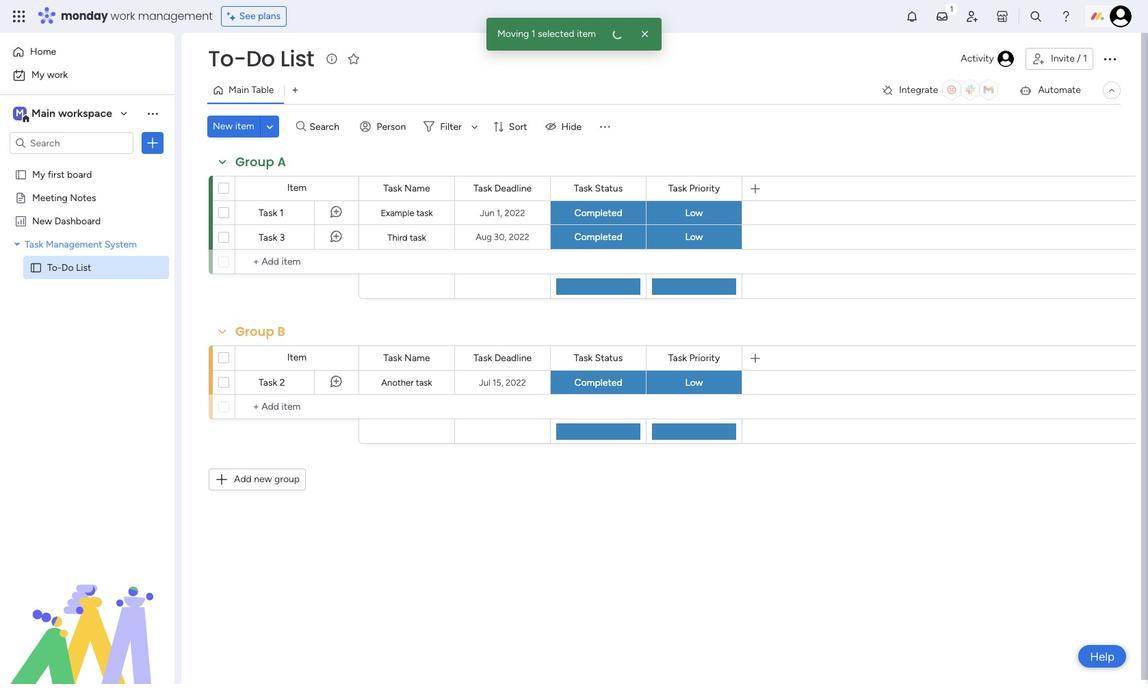 Task type: describe. For each thing, give the bounding box(es) containing it.
hide
[[562, 121, 582, 132]]

hide button
[[540, 116, 590, 138]]

jul
[[479, 377, 490, 388]]

2 low from the top
[[685, 231, 703, 243]]

my first board
[[32, 168, 92, 180]]

help image
[[1059, 10, 1073, 23]]

2 task status field from the top
[[571, 351, 626, 366]]

2 status from the top
[[595, 352, 623, 364]]

task 2
[[259, 377, 285, 389]]

collapse board header image
[[1107, 85, 1118, 96]]

item inside button
[[235, 120, 254, 132]]

new dashboard
[[32, 215, 101, 227]]

completed for task 2
[[574, 377, 622, 388]]

automate
[[1038, 84, 1081, 96]]

task status for 2nd task status field from the bottom
[[574, 182, 623, 194]]

2
[[280, 377, 285, 389]]

my work link
[[8, 64, 166, 86]]

main table button
[[207, 79, 284, 101]]

main for main workspace
[[31, 107, 55, 120]]

another
[[381, 378, 414, 388]]

filter button
[[418, 116, 483, 138]]

task 3
[[259, 232, 285, 244]]

new item
[[213, 120, 254, 132]]

system
[[104, 238, 137, 250]]

group
[[274, 474, 300, 485]]

update feed image
[[935, 10, 949, 23]]

Search field
[[306, 117, 347, 136]]

main table
[[229, 84, 274, 96]]

menu image
[[598, 120, 612, 133]]

monday work management
[[61, 8, 213, 24]]

workspace options image
[[146, 107, 159, 120]]

0 horizontal spatial list
[[76, 261, 91, 273]]

1 image
[[946, 1, 958, 16]]

main workspace
[[31, 107, 112, 120]]

person
[[377, 121, 406, 132]]

item for b
[[287, 352, 307, 363]]

new for new item
[[213, 120, 233, 132]]

show board description image
[[324, 52, 340, 66]]

loading image
[[610, 26, 626, 42]]

1 for moving 1 selected item
[[532, 28, 536, 40]]

aug 30, 2022
[[476, 232, 530, 242]]

jun
[[480, 208, 495, 218]]

plans
[[258, 10, 281, 22]]

2 task deadline field from the top
[[470, 351, 535, 366]]

1 inside invite / 1 button
[[1083, 53, 1087, 64]]

moving 1 selected item
[[497, 28, 596, 40]]

management
[[138, 8, 213, 24]]

3 low from the top
[[685, 377, 703, 388]]

2022 for task 2
[[506, 377, 526, 388]]

1 horizontal spatial list
[[280, 43, 314, 74]]

list box containing my first board
[[0, 160, 175, 464]]

1 horizontal spatial options image
[[1102, 51, 1118, 67]]

1 completed from the top
[[574, 207, 622, 219]]

dashboard
[[55, 215, 101, 227]]

arrow down image
[[467, 118, 483, 135]]

Group B field
[[232, 323, 289, 341]]

2 task name from the top
[[383, 352, 430, 364]]

home
[[30, 46, 56, 57]]

help button
[[1079, 645, 1126, 668]]

2 vertical spatial task
[[416, 378, 432, 388]]

1 status from the top
[[595, 182, 623, 194]]

task management system
[[25, 238, 137, 250]]

2 name from the top
[[405, 352, 430, 364]]

2 task name field from the top
[[380, 351, 434, 366]]

1 task deadline field from the top
[[470, 181, 535, 196]]

lottie animation image
[[0, 546, 175, 684]]

board
[[67, 168, 92, 180]]

sort button
[[487, 116, 536, 138]]

moving 1 selected item alert
[[487, 18, 662, 51]]

moving
[[497, 28, 529, 40]]

Search in workspace field
[[29, 135, 114, 151]]

lottie animation element
[[0, 546, 175, 684]]

close image
[[639, 27, 652, 41]]

do inside list box
[[61, 261, 74, 273]]

priority for first task priority field from the top of the page
[[689, 182, 720, 194]]

1 task priority field from the top
[[665, 181, 724, 196]]

2 + add item text field from the top
[[242, 399, 353, 415]]

1 task name field from the top
[[380, 181, 434, 196]]

public board image for to-do list
[[29, 261, 42, 274]]

example task
[[381, 208, 433, 218]]

activity
[[961, 53, 994, 64]]

another task
[[381, 378, 432, 388]]

automate button
[[1014, 79, 1087, 101]]

2022 for task 3
[[509, 232, 530, 242]]

home option
[[8, 41, 166, 63]]

task priority for first task priority field from the bottom of the page
[[668, 352, 720, 364]]

add new group
[[234, 474, 300, 485]]

my for my work
[[31, 69, 45, 81]]

selected
[[538, 28, 575, 40]]

public board image for my first board
[[14, 168, 27, 181]]

notes
[[70, 192, 96, 203]]

integrate button
[[876, 76, 1008, 105]]

group for group b
[[235, 323, 274, 340]]

meeting
[[32, 192, 68, 203]]

1 horizontal spatial to-do list
[[208, 43, 314, 74]]

see plans button
[[221, 6, 287, 27]]

to-do list inside list box
[[47, 261, 91, 273]]

work for my
[[47, 69, 68, 81]]

help
[[1090, 650, 1115, 663]]

30,
[[494, 232, 507, 242]]

1 name from the top
[[405, 182, 430, 194]]

public board image
[[14, 191, 27, 204]]



Task type: vqa. For each thing, say whether or not it's contained in the screenshot.
Activity
yes



Task type: locate. For each thing, give the bounding box(es) containing it.
0 vertical spatial completed
[[574, 207, 622, 219]]

to- up "main table" button
[[208, 43, 246, 74]]

deadline for 2nd task deadline field from the bottom
[[495, 182, 532, 194]]

task right third
[[410, 232, 426, 243]]

my left first at the top
[[32, 168, 45, 180]]

monday marketplace image
[[996, 10, 1009, 23]]

1 for task 1
[[280, 207, 284, 219]]

table
[[251, 84, 274, 96]]

1,
[[497, 208, 502, 218]]

list down 'task management system'
[[76, 261, 91, 273]]

option
[[0, 162, 175, 165]]

task name field up another task
[[380, 351, 434, 366]]

0 vertical spatial + add item text field
[[242, 254, 353, 270]]

task status for 2nd task status field
[[574, 352, 623, 364]]

0 vertical spatial status
[[595, 182, 623, 194]]

my
[[31, 69, 45, 81], [32, 168, 45, 180]]

status
[[595, 182, 623, 194], [595, 352, 623, 364]]

public dashboard image
[[14, 214, 27, 227]]

group a
[[235, 153, 286, 170]]

my work
[[31, 69, 68, 81]]

1 horizontal spatial 1
[[532, 28, 536, 40]]

to-
[[208, 43, 246, 74], [47, 261, 61, 273]]

task deadline field up jun 1, 2022
[[470, 181, 535, 196]]

0 horizontal spatial options image
[[146, 136, 159, 150]]

do
[[246, 43, 275, 74], [61, 261, 74, 273]]

select product image
[[12, 10, 26, 23]]

0 horizontal spatial public board image
[[14, 168, 27, 181]]

2 vertical spatial 1
[[280, 207, 284, 219]]

item inside alert
[[577, 28, 596, 40]]

0 vertical spatial deadline
[[495, 182, 532, 194]]

1 vertical spatial completed
[[574, 231, 622, 243]]

To-Do List field
[[205, 43, 318, 74]]

aug
[[476, 232, 492, 242]]

1 vertical spatial + add item text field
[[242, 399, 353, 415]]

1 vertical spatial name
[[405, 352, 430, 364]]

do down management
[[61, 261, 74, 273]]

1 group from the top
[[235, 153, 274, 170]]

group left the b
[[235, 323, 274, 340]]

1 vertical spatial 2022
[[509, 232, 530, 242]]

new for new dashboard
[[32, 215, 52, 227]]

kendall parks image
[[1110, 5, 1132, 27]]

angle down image
[[267, 121, 273, 132]]

to-do list
[[208, 43, 314, 74], [47, 261, 91, 273]]

0 vertical spatial task deadline
[[474, 182, 532, 194]]

filter
[[440, 121, 462, 132]]

integrate
[[899, 84, 938, 96]]

task right example
[[417, 208, 433, 218]]

see
[[239, 10, 256, 22]]

1 vertical spatial deadline
[[495, 352, 532, 364]]

task name field up the example task
[[380, 181, 434, 196]]

0 vertical spatial my
[[31, 69, 45, 81]]

main left table
[[229, 84, 249, 96]]

list
[[280, 43, 314, 74], [76, 261, 91, 273]]

task name up the example task
[[383, 182, 430, 194]]

2 deadline from the top
[[495, 352, 532, 364]]

jul 15, 2022
[[479, 377, 526, 388]]

2 task priority field from the top
[[665, 351, 724, 366]]

1 horizontal spatial public board image
[[29, 261, 42, 274]]

1 task name from the top
[[383, 182, 430, 194]]

item
[[577, 28, 596, 40], [235, 120, 254, 132]]

to-do list down management
[[47, 261, 91, 273]]

main
[[229, 84, 249, 96], [31, 107, 55, 120]]

1 vertical spatial low
[[685, 231, 703, 243]]

workspace
[[58, 107, 112, 120]]

1 horizontal spatial work
[[111, 8, 135, 24]]

Task Deadline field
[[470, 181, 535, 196], [470, 351, 535, 366]]

0 vertical spatial item
[[287, 182, 307, 194]]

activity button
[[956, 48, 1020, 70]]

1 vertical spatial task status field
[[571, 351, 626, 366]]

1 task status field from the top
[[571, 181, 626, 196]]

item right selected
[[577, 28, 596, 40]]

task for 1
[[417, 208, 433, 218]]

1 vertical spatial task name field
[[380, 351, 434, 366]]

completed for task 3
[[574, 231, 622, 243]]

task for 3
[[410, 232, 426, 243]]

1 vertical spatial do
[[61, 261, 74, 273]]

deadline up jul 15, 2022
[[495, 352, 532, 364]]

0 vertical spatial to-do list
[[208, 43, 314, 74]]

Task Priority field
[[665, 181, 724, 196], [665, 351, 724, 366]]

options image down workspace options image
[[146, 136, 159, 150]]

add to favorites image
[[347, 52, 361, 65]]

to-do list up table
[[208, 43, 314, 74]]

my down the home
[[31, 69, 45, 81]]

v2 search image
[[296, 119, 306, 134]]

0 horizontal spatial new
[[32, 215, 52, 227]]

invite members image
[[966, 10, 979, 23]]

person button
[[355, 116, 414, 138]]

1 vertical spatial task deadline
[[474, 352, 532, 364]]

group b
[[235, 323, 285, 340]]

0 vertical spatial new
[[213, 120, 233, 132]]

new inside button
[[213, 120, 233, 132]]

1 horizontal spatial main
[[229, 84, 249, 96]]

new right public dashboard icon
[[32, 215, 52, 227]]

name up another task
[[405, 352, 430, 364]]

0 vertical spatial task priority
[[668, 182, 720, 194]]

work inside 'option'
[[47, 69, 68, 81]]

main inside the workspace selection element
[[31, 107, 55, 120]]

1 deadline from the top
[[495, 182, 532, 194]]

priority
[[689, 182, 720, 194], [689, 352, 720, 364]]

0 vertical spatial 2022
[[505, 208, 525, 218]]

task
[[383, 182, 402, 194], [474, 182, 492, 194], [574, 182, 593, 194], [668, 182, 687, 194], [259, 207, 277, 219], [259, 232, 277, 244], [25, 238, 43, 250], [383, 352, 402, 364], [474, 352, 492, 364], [574, 352, 593, 364], [668, 352, 687, 364], [259, 377, 277, 389]]

1 vertical spatial list
[[76, 261, 91, 273]]

options image right /
[[1102, 51, 1118, 67]]

0 vertical spatial name
[[405, 182, 430, 194]]

1 low from the top
[[685, 207, 703, 219]]

priority for first task priority field from the bottom of the page
[[689, 352, 720, 364]]

1 horizontal spatial to-
[[208, 43, 246, 74]]

m
[[16, 107, 24, 119]]

0 horizontal spatial to-do list
[[47, 261, 91, 273]]

item
[[287, 182, 307, 194], [287, 352, 307, 363]]

1 horizontal spatial item
[[577, 28, 596, 40]]

task deadline
[[474, 182, 532, 194], [474, 352, 532, 364]]

0 vertical spatial task name
[[383, 182, 430, 194]]

jun 1, 2022
[[480, 208, 525, 218]]

0 vertical spatial task status
[[574, 182, 623, 194]]

2 vertical spatial low
[[685, 377, 703, 388]]

alert
[[610, 26, 626, 42]]

to- inside list box
[[47, 261, 61, 273]]

1 horizontal spatial do
[[246, 43, 275, 74]]

1 vertical spatial 1
[[1083, 53, 1087, 64]]

0 vertical spatial options image
[[1102, 51, 1118, 67]]

1 vertical spatial my
[[32, 168, 45, 180]]

2022 right 30,
[[509, 232, 530, 242]]

deadline
[[495, 182, 532, 194], [495, 352, 532, 364]]

sort
[[509, 121, 527, 132]]

new item button
[[207, 116, 260, 138]]

0 vertical spatial list
[[280, 43, 314, 74]]

1 vertical spatial task deadline field
[[470, 351, 535, 366]]

list up add view icon
[[280, 43, 314, 74]]

0 vertical spatial to-
[[208, 43, 246, 74]]

task priority for first task priority field from the top of the page
[[668, 182, 720, 194]]

b
[[277, 323, 285, 340]]

completed
[[574, 207, 622, 219], [574, 231, 622, 243], [574, 377, 622, 388]]

see plans
[[239, 10, 281, 22]]

Group A field
[[232, 153, 290, 171]]

search everything image
[[1029, 10, 1043, 23]]

workspace selection element
[[13, 105, 114, 123]]

0 vertical spatial main
[[229, 84, 249, 96]]

workspace image
[[13, 106, 27, 121]]

0 vertical spatial do
[[246, 43, 275, 74]]

task right another
[[416, 378, 432, 388]]

1 vertical spatial task priority
[[668, 352, 720, 364]]

home link
[[8, 41, 166, 63]]

1 vertical spatial task status
[[574, 352, 623, 364]]

task status
[[574, 182, 623, 194], [574, 352, 623, 364]]

0 vertical spatial task
[[417, 208, 433, 218]]

0 vertical spatial work
[[111, 8, 135, 24]]

1 horizontal spatial new
[[213, 120, 233, 132]]

task 1
[[259, 207, 284, 219]]

1 vertical spatial work
[[47, 69, 68, 81]]

Task Name field
[[380, 181, 434, 196], [380, 351, 434, 366]]

2 vertical spatial completed
[[574, 377, 622, 388]]

management
[[46, 238, 102, 250]]

task deadline up jun 1, 2022
[[474, 182, 532, 194]]

1 task deadline from the top
[[474, 182, 532, 194]]

meeting notes
[[32, 192, 96, 203]]

invite / 1 button
[[1026, 48, 1094, 70]]

work right monday
[[111, 8, 135, 24]]

list box
[[0, 160, 175, 464]]

new
[[213, 120, 233, 132], [32, 215, 52, 227]]

item down group b field
[[287, 352, 307, 363]]

work
[[111, 8, 135, 24], [47, 69, 68, 81]]

add new group button
[[209, 469, 306, 491]]

a
[[277, 153, 286, 170]]

2022 right 15,
[[506, 377, 526, 388]]

0 vertical spatial task status field
[[571, 181, 626, 196]]

/
[[1077, 53, 1081, 64]]

2 task status from the top
[[574, 352, 623, 364]]

1 up 3
[[280, 207, 284, 219]]

public board image down 'task management system'
[[29, 261, 42, 274]]

task priority
[[668, 182, 720, 194], [668, 352, 720, 364]]

deadline for first task deadline field from the bottom of the page
[[495, 352, 532, 364]]

0 horizontal spatial do
[[61, 261, 74, 273]]

1 vertical spatial group
[[235, 323, 274, 340]]

1 vertical spatial public board image
[[29, 261, 42, 274]]

my work option
[[8, 64, 166, 86]]

options image
[[1102, 51, 1118, 67], [146, 136, 159, 150]]

+ add item text field down 3
[[242, 254, 353, 270]]

0 vertical spatial priority
[[689, 182, 720, 194]]

third task
[[387, 232, 426, 243]]

0 horizontal spatial work
[[47, 69, 68, 81]]

main inside button
[[229, 84, 249, 96]]

do up table
[[246, 43, 275, 74]]

1 vertical spatial item
[[235, 120, 254, 132]]

2 task priority from the top
[[668, 352, 720, 364]]

new
[[254, 474, 272, 485]]

0 vertical spatial task name field
[[380, 181, 434, 196]]

2 item from the top
[[287, 352, 307, 363]]

main for main table
[[229, 84, 249, 96]]

+ Add item text field
[[242, 254, 353, 270], [242, 399, 353, 415]]

item left the "angle down" icon at the left of page
[[235, 120, 254, 132]]

1 right /
[[1083, 53, 1087, 64]]

1 vertical spatial to-
[[47, 261, 61, 273]]

new inside list box
[[32, 215, 52, 227]]

item for a
[[287, 182, 307, 194]]

task deadline up jul 15, 2022
[[474, 352, 532, 364]]

1 vertical spatial item
[[287, 352, 307, 363]]

deadline up jun 1, 2022
[[495, 182, 532, 194]]

caret down image
[[14, 239, 20, 249]]

invite
[[1051, 53, 1075, 64]]

2 vertical spatial 2022
[[506, 377, 526, 388]]

2 task deadline from the top
[[474, 352, 532, 364]]

1 vertical spatial task
[[410, 232, 426, 243]]

0 vertical spatial task deadline field
[[470, 181, 535, 196]]

task deadline for 2nd task deadline field from the bottom
[[474, 182, 532, 194]]

1 vertical spatial main
[[31, 107, 55, 120]]

1 vertical spatial status
[[595, 352, 623, 364]]

task deadline for first task deadline field from the bottom of the page
[[474, 352, 532, 364]]

my inside 'option'
[[31, 69, 45, 81]]

1 vertical spatial priority
[[689, 352, 720, 364]]

Task Status field
[[571, 181, 626, 196], [571, 351, 626, 366]]

add
[[234, 474, 252, 485]]

name up the example task
[[405, 182, 430, 194]]

1 + add item text field from the top
[[242, 254, 353, 270]]

1 task status from the top
[[574, 182, 623, 194]]

new down "main table" button
[[213, 120, 233, 132]]

monday
[[61, 8, 108, 24]]

+ add item text field down 2
[[242, 399, 353, 415]]

1 right moving
[[532, 28, 536, 40]]

task
[[417, 208, 433, 218], [410, 232, 426, 243], [416, 378, 432, 388]]

1 priority from the top
[[689, 182, 720, 194]]

first
[[48, 168, 65, 180]]

0 vertical spatial group
[[235, 153, 274, 170]]

item down group a field
[[287, 182, 307, 194]]

example
[[381, 208, 414, 218]]

0 horizontal spatial to-
[[47, 261, 61, 273]]

1 vertical spatial new
[[32, 215, 52, 227]]

15,
[[493, 377, 503, 388]]

low
[[685, 207, 703, 219], [685, 231, 703, 243], [685, 377, 703, 388]]

task deadline field up jul 15, 2022
[[470, 351, 535, 366]]

group for group a
[[235, 153, 274, 170]]

name
[[405, 182, 430, 194], [405, 352, 430, 364]]

task name
[[383, 182, 430, 194], [383, 352, 430, 364]]

2 horizontal spatial 1
[[1083, 53, 1087, 64]]

1 vertical spatial to-do list
[[47, 261, 91, 273]]

1 vertical spatial options image
[[146, 136, 159, 150]]

public board image up public board image
[[14, 168, 27, 181]]

0 vertical spatial task priority field
[[665, 181, 724, 196]]

add view image
[[292, 85, 298, 95]]

third
[[387, 232, 408, 243]]

1 item from the top
[[287, 182, 307, 194]]

work for monday
[[111, 8, 135, 24]]

0 horizontal spatial main
[[31, 107, 55, 120]]

0 vertical spatial item
[[577, 28, 596, 40]]

3
[[280, 232, 285, 244]]

1 task priority from the top
[[668, 182, 720, 194]]

to- down management
[[47, 261, 61, 273]]

1
[[532, 28, 536, 40], [1083, 53, 1087, 64], [280, 207, 284, 219]]

1 vertical spatial task priority field
[[665, 351, 724, 366]]

2022
[[505, 208, 525, 218], [509, 232, 530, 242], [506, 377, 526, 388]]

0 horizontal spatial item
[[235, 120, 254, 132]]

0 vertical spatial low
[[685, 207, 703, 219]]

2 completed from the top
[[574, 231, 622, 243]]

task name up another task
[[383, 352, 430, 364]]

3 completed from the top
[[574, 377, 622, 388]]

my for my first board
[[32, 168, 45, 180]]

notifications image
[[905, 10, 919, 23]]

group left a
[[235, 153, 274, 170]]

invite / 1
[[1051, 53, 1087, 64]]

0 vertical spatial 1
[[532, 28, 536, 40]]

2022 right "1,"
[[505, 208, 525, 218]]

1 vertical spatial task name
[[383, 352, 430, 364]]

1 inside moving 1 selected item alert
[[532, 28, 536, 40]]

main right 'workspace' "image" at the left of the page
[[31, 107, 55, 120]]

0 vertical spatial public board image
[[14, 168, 27, 181]]

work down the home
[[47, 69, 68, 81]]

public board image
[[14, 168, 27, 181], [29, 261, 42, 274]]

2 priority from the top
[[689, 352, 720, 364]]

2 group from the top
[[235, 323, 274, 340]]

0 horizontal spatial 1
[[280, 207, 284, 219]]

alert inside moving 1 selected item alert
[[610, 26, 626, 42]]



